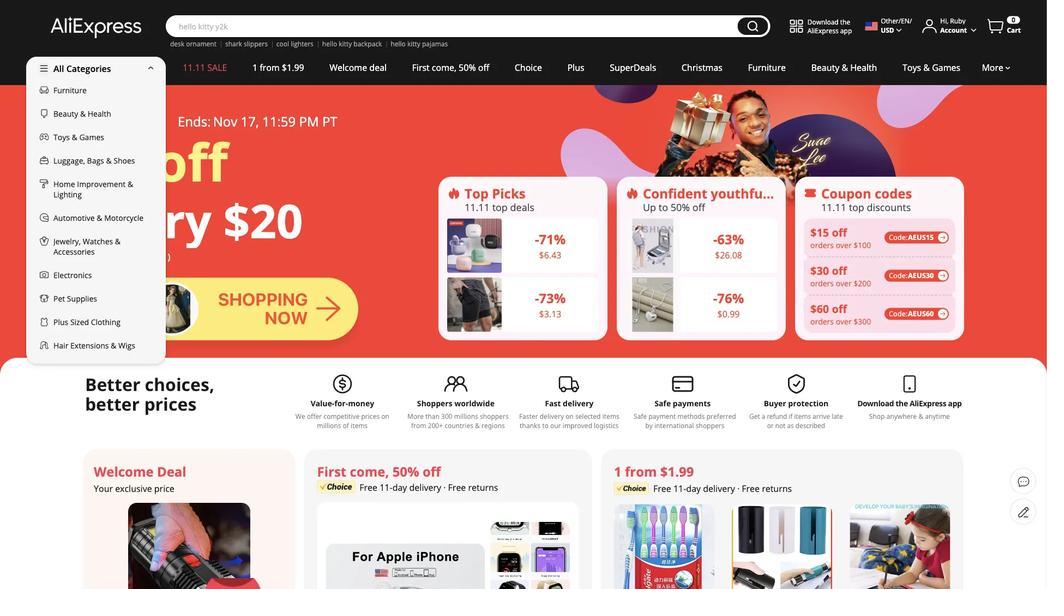 Task type: describe. For each thing, give the bounding box(es) containing it.
hello kitty backpack
[[322, 39, 382, 48]]

coupon bg image
[[804, 218, 956, 333]]

icon image for confident
[[626, 187, 639, 200]]

ends:
[[178, 112, 211, 130]]

hello kitty pajamas
[[391, 39, 448, 48]]

welcome for deal
[[94, 463, 154, 480]]

$100
[[854, 240, 871, 250]]

11.11 sale
[[183, 62, 227, 73]]

day for $1.99
[[686, 483, 701, 494]]

11- for $1.99
[[674, 483, 686, 494]]

cool
[[276, 39, 289, 48]]

extensions
[[70, 340, 109, 351]]

orders for $30
[[811, 278, 834, 288]]

download the aliexpress app
[[808, 17, 852, 35]]

top
[[465, 184, 489, 202]]

sized
[[70, 317, 89, 327]]

0 vertical spatial come,
[[432, 62, 456, 73]]

(
[[83, 251, 86, 263]]

0 horizontal spatial toys & games link
[[26, 125, 166, 149]]

17,
[[241, 112, 259, 130]]

desk ornament link
[[170, 39, 216, 48]]

kitty for pajamas
[[407, 39, 420, 48]]

jewelry, watches & accessories
[[53, 236, 121, 257]]

electronics link
[[26, 263, 166, 287]]

price
[[154, 482, 174, 494]]

0 vertical spatial first
[[412, 62, 430, 73]]

0 vertical spatial 1
[[252, 62, 257, 73]]

free 11-day delivery · free returns for 50%
[[360, 482, 498, 493]]

account
[[941, 25, 967, 34]]

cart
[[1007, 26, 1021, 35]]

delivery for 50%
[[409, 482, 441, 493]]

picks
[[492, 184, 526, 202]]

choice image
[[317, 480, 355, 493]]

8.5 inch electronic lcd writing board for graffiti doodle, smart drawing board, children's writing board image
[[850, 504, 950, 589]]

)
[[168, 251, 170, 263]]

desk
[[170, 39, 184, 48]]

0 vertical spatial 50%
[[459, 62, 476, 73]]

ends: nov 17, 11:59 pm pt
[[178, 112, 337, 130]]

icon image for coupon
[[804, 187, 817, 200]]

1 vertical spatial furniture
[[53, 85, 87, 95]]

73%
[[539, 289, 566, 307]]

shark
[[225, 39, 242, 48]]

$200
[[854, 278, 871, 288]]

deal
[[157, 463, 186, 480]]

orders for $15
[[811, 240, 834, 250]]

76%
[[717, 289, 744, 307]]

over for $30 off
[[836, 278, 852, 288]]

63%
[[717, 230, 744, 248]]

orders for $60
[[811, 316, 834, 327]]

71%
[[539, 230, 566, 248]]

improvement
[[77, 179, 126, 189]]

1 horizontal spatial furniture link
[[735, 57, 799, 79]]

choice link
[[502, 57, 555, 79]]

youthful
[[711, 184, 767, 202]]

styles
[[770, 184, 808, 202]]

supplies
[[67, 293, 97, 304]]

$60 off orders over $300
[[811, 301, 871, 327]]

plus for plus sized clothing
[[53, 317, 68, 327]]

nov
[[213, 112, 237, 130]]

hi, ruby
[[941, 16, 966, 25]]

backpack
[[354, 39, 382, 48]]

1 from $1.99 link
[[240, 57, 317, 79]]

accessories
[[53, 247, 95, 257]]

1 vertical spatial toys & games
[[53, 132, 104, 142]]

jewelry,
[[53, 236, 81, 247]]

superdeals
[[610, 62, 656, 73]]

-71% $6.43
[[535, 230, 566, 261]]

0 vertical spatial from
[[260, 62, 280, 73]]

0 vertical spatial 1 from $1.99
[[252, 62, 304, 73]]

top for coupon
[[849, 200, 864, 214]]

motorcycle
[[104, 213, 144, 223]]

shoes
[[114, 155, 135, 166]]

automotive & motorcycle link
[[26, 206, 166, 230]]

off inside the $15 off orders over $100
[[832, 225, 847, 240]]

confident youthful styles
[[643, 184, 808, 202]]

all
[[53, 63, 64, 74]]

11.11 for coupon codes
[[821, 200, 847, 214]]

1 horizontal spatial toys & games link
[[890, 57, 973, 79]]

deal
[[369, 62, 387, 73]]

-73% $3.13
[[535, 289, 566, 320]]

pt
[[322, 112, 337, 130]]

hair
[[53, 340, 68, 351]]

exclusive
[[115, 482, 152, 494]]

$20
[[224, 189, 303, 252]]

$15
[[811, 225, 829, 240]]

code: for $60 off
[[889, 309, 908, 319]]

0 vertical spatial furniture
[[748, 62, 786, 73]]

ruby
[[950, 16, 966, 25]]

aeus30
[[908, 271, 934, 280]]

order
[[142, 251, 165, 263]]

other/
[[881, 16, 901, 25]]

& inside "link"
[[111, 340, 116, 351]]

aeus15
[[908, 233, 934, 242]]

$300
[[854, 316, 871, 327]]

-76% $0.99
[[713, 289, 744, 320]]

aliexpress
[[808, 26, 839, 35]]

electronics
[[53, 270, 92, 280]]

$30 off orders over $200
[[811, 263, 871, 288]]

welcome deal
[[330, 62, 387, 73]]

cool lighters
[[276, 39, 314, 48]]

welcome deal your exclusive price
[[94, 463, 186, 494]]

every
[[83, 189, 211, 252]]

pm
[[299, 112, 319, 130]]

0 horizontal spatial toys
[[53, 132, 70, 142]]

1 horizontal spatial 1 from $1.99
[[614, 463, 694, 480]]

wigs
[[118, 340, 135, 351]]

more
[[982, 62, 1004, 73]]

$60
[[811, 301, 829, 316]]

codes
[[875, 184, 912, 202]]

welcome deal link
[[317, 57, 399, 79]]

download
[[808, 17, 839, 26]]

code: for $30 off
[[889, 271, 908, 280]]

slippers
[[244, 39, 268, 48]]

1 vertical spatial 1
[[614, 463, 622, 480]]

0 vertical spatial toys
[[903, 62, 921, 73]]



Task type: vqa. For each thing, say whether or not it's contained in the screenshot.
TO
yes



Task type: locate. For each thing, give the bounding box(es) containing it.
hello right backpack
[[391, 39, 406, 48]]

automotive & motorcycle
[[53, 213, 144, 223]]

code: left 'aeus15'
[[889, 233, 908, 242]]

0 horizontal spatial 11-
[[380, 482, 393, 493]]

1 horizontal spatial welcome
[[330, 62, 367, 73]]

- for 76%
[[713, 289, 717, 307]]

hello kitty backpack link
[[322, 39, 382, 48]]

1 horizontal spatial ·
[[737, 483, 740, 494]]

plus
[[568, 62, 585, 73], [53, 317, 68, 327]]

- inside -76% $0.99
[[713, 289, 717, 307]]

toys up 'luggage,' at the left of page
[[53, 132, 70, 142]]

$3.13
[[539, 308, 561, 320]]

hi,
[[941, 16, 949, 25]]

1 vertical spatial $1.99
[[660, 463, 694, 480]]

0 horizontal spatial from
[[260, 62, 280, 73]]

1 vertical spatial games
[[79, 132, 104, 142]]

product image image for -71%
[[447, 218, 502, 273]]

orders inside the $15 off orders over $100
[[811, 240, 834, 250]]

$30
[[811, 263, 829, 278]]

1 horizontal spatial 11.11
[[465, 200, 490, 214]]

toys
[[903, 62, 921, 73], [53, 132, 70, 142]]

1 horizontal spatial day
[[686, 483, 701, 494]]

top for top
[[492, 200, 508, 214]]

0 vertical spatial code:
[[889, 233, 908, 242]]

0 horizontal spatial health
[[88, 109, 111, 119]]

beauty & health down the app
[[811, 62, 877, 73]]

plus right choice
[[568, 62, 585, 73]]

11.11 left sale
[[183, 62, 205, 73]]

0 horizontal spatial toys & games
[[53, 132, 104, 142]]

desk ornament
[[170, 39, 216, 48]]

2 vertical spatial 50%
[[393, 463, 419, 480]]

home
[[53, 179, 75, 189]]

1 horizontal spatial kitty
[[407, 39, 420, 48]]

0 horizontal spatial icon image
[[447, 187, 460, 200]]

$0.99
[[718, 308, 740, 320]]

1 icon image from the left
[[447, 187, 460, 200]]

hello
[[322, 39, 337, 48], [391, 39, 406, 48]]

games down account
[[932, 62, 961, 73]]

- inside -71% $6.43
[[535, 230, 539, 248]]

1 horizontal spatial come,
[[432, 62, 456, 73]]

0 horizontal spatial hello
[[322, 39, 337, 48]]

1 horizontal spatial beauty & health link
[[799, 57, 890, 79]]

2 vertical spatial over
[[836, 316, 852, 327]]

2023 smart watch android phone 1.44'' inch color screen bluetooth call blood oxygen/pressure monitoring smart watch women men image
[[490, 522, 570, 589]]

superdeals link
[[597, 57, 669, 79]]

11.11 up '$15'
[[821, 200, 847, 214]]

product image image for -73%
[[447, 277, 502, 332]]

1 horizontal spatial furniture
[[748, 62, 786, 73]]

11.11 top deals
[[465, 200, 534, 214]]

1 vertical spatial from
[[625, 463, 657, 480]]

1 horizontal spatial 11-
[[674, 483, 686, 494]]

code:
[[889, 233, 908, 242], [889, 271, 908, 280], [889, 309, 908, 319]]

code: aeus60
[[889, 309, 934, 319]]

- for 73%
[[535, 289, 539, 307]]

$6.43
[[539, 249, 561, 261]]

0 horizontal spatial furniture
[[53, 85, 87, 95]]

top left deals
[[492, 200, 508, 214]]

code: left 'aeus60'
[[889, 309, 908, 319]]

1 vertical spatial code:
[[889, 271, 908, 280]]

0 horizontal spatial $1.99
[[282, 62, 304, 73]]

1 horizontal spatial top
[[849, 200, 864, 214]]

1 vertical spatial welcome
[[94, 463, 154, 480]]

day
[[393, 482, 407, 493], [686, 483, 701, 494]]

icon image left top
[[447, 187, 460, 200]]

0 horizontal spatial 11.11
[[183, 62, 205, 73]]

1 horizontal spatial beauty
[[811, 62, 840, 73]]

deals
[[510, 200, 534, 214]]

1 vertical spatial toys & games link
[[26, 125, 166, 149]]

&
[[842, 62, 848, 73], [924, 62, 930, 73], [80, 109, 86, 119], [72, 132, 77, 142], [106, 155, 112, 166], [128, 179, 133, 189], [97, 213, 102, 223], [115, 236, 121, 247], [111, 340, 116, 351]]

welcome down hello kitty backpack link
[[330, 62, 367, 73]]

1 vertical spatial health
[[88, 109, 111, 119]]

0 horizontal spatial beauty & health link
[[26, 102, 166, 125]]

code: for $15 off
[[889, 233, 908, 242]]

welcome
[[330, 62, 367, 73], [94, 463, 154, 480]]

off inside $60 off orders over $300
[[832, 301, 847, 316]]

top left the discounts
[[849, 200, 864, 214]]

beauty & health link down the app
[[799, 57, 890, 79]]

plus for plus
[[568, 62, 585, 73]]

hello for hello kitty pajamas
[[391, 39, 406, 48]]

& inside home improvement & lighting
[[128, 179, 133, 189]]

2 kitty from the left
[[407, 39, 420, 48]]

per
[[126, 251, 140, 263]]

1 horizontal spatial first
[[412, 62, 430, 73]]

luggage,
[[53, 155, 85, 166]]

to
[[659, 200, 668, 214]]

2 icon image from the left
[[626, 187, 639, 200]]

2 vertical spatial orders
[[811, 316, 834, 327]]

1 horizontal spatial returns
[[762, 483, 792, 494]]

hello for hello kitty backpack
[[322, 39, 337, 48]]

& inside the jewelry, watches & accessories
[[115, 236, 121, 247]]

product image image
[[447, 218, 502, 273], [632, 218, 673, 273], [447, 277, 502, 332], [632, 277, 673, 332]]

1 vertical spatial beauty & health link
[[26, 102, 166, 125]]

2 over from the top
[[836, 278, 852, 288]]

toys & games link up bags
[[26, 125, 166, 149]]

0 vertical spatial plus
[[568, 62, 585, 73]]

orders up $60
[[811, 278, 834, 288]]

kitty left backpack
[[339, 39, 352, 48]]

1 vertical spatial beauty
[[53, 109, 78, 119]]

toys & games down account
[[903, 62, 961, 73]]

orders inside $60 off orders over $300
[[811, 316, 834, 327]]

home improvement & lighting
[[53, 179, 133, 200]]

0 horizontal spatial first
[[317, 463, 347, 480]]

welcome up the exclusive
[[94, 463, 154, 480]]

over for $60 off
[[836, 316, 852, 327]]

kitty left pajamas at top left
[[407, 39, 420, 48]]

orders left $300
[[811, 316, 834, 327]]

- for 63%
[[713, 230, 717, 248]]

hello kitty y2k text field
[[173, 21, 732, 32]]

hair extensions & wigs link
[[26, 334, 166, 357]]

1 vertical spatial come,
[[350, 463, 389, 480]]

top picks
[[465, 184, 526, 202]]

0 vertical spatial beauty
[[811, 62, 840, 73]]

0 horizontal spatial 1
[[252, 62, 257, 73]]

delivery
[[409, 482, 441, 493], [703, 483, 735, 494]]

3 icon image from the left
[[804, 187, 817, 200]]

1 kitty from the left
[[339, 39, 352, 48]]

11-
[[380, 482, 393, 493], [674, 483, 686, 494]]

beauty & health link down categories
[[26, 102, 166, 125]]

0 horizontal spatial games
[[79, 132, 104, 142]]

clothing
[[91, 317, 120, 327]]

11.11 left picks
[[465, 200, 490, 214]]

0 horizontal spatial ·
[[444, 482, 446, 493]]

health down categories
[[88, 109, 111, 119]]

en
[[901, 16, 910, 25]]

1 vertical spatial first
[[317, 463, 347, 480]]

5led high power led flashlights rechargeable camping spotlight with side light 3 lighting modes for camping adventure outdoor image
[[128, 503, 250, 589]]

shark slippers link
[[225, 39, 268, 48]]

over
[[836, 240, 852, 250], [836, 278, 852, 288], [836, 316, 852, 327]]

first
[[412, 62, 430, 73], [317, 463, 347, 480]]

0 vertical spatial health
[[850, 62, 877, 73]]

50%
[[459, 62, 476, 73], [671, 200, 690, 214], [393, 463, 419, 480]]

plus left the sized
[[53, 317, 68, 327]]

- inside -73% $3.13
[[535, 289, 539, 307]]

- for 71%
[[535, 230, 539, 248]]

hello right lighters
[[322, 39, 337, 48]]

1 over from the top
[[836, 240, 852, 250]]

sale
[[207, 62, 227, 73]]

christmas
[[682, 62, 723, 73]]

· for 1 from $1.99
[[737, 483, 740, 494]]

up
[[643, 200, 656, 214]]

1 horizontal spatial $1.99
[[660, 463, 694, 480]]

0 horizontal spatial returns
[[468, 482, 498, 493]]

over inside the $15 off orders over $100
[[836, 240, 852, 250]]

returns
[[468, 482, 498, 493], [762, 483, 792, 494]]

11.11 sale link
[[170, 57, 240, 79]]

ornament
[[186, 39, 216, 48]]

beauty down all
[[53, 109, 78, 119]]

icon image
[[447, 187, 460, 200], [626, 187, 639, 200], [804, 187, 817, 200]]

first come, 50% off link
[[399, 57, 502, 79]]

2 code: from the top
[[889, 271, 908, 280]]

off inside $30 off orders over $200
[[832, 263, 847, 278]]

watches
[[83, 236, 113, 247]]

product image image for -63%
[[632, 218, 673, 273]]

1 horizontal spatial 1
[[614, 463, 622, 480]]

code: aeus15
[[889, 233, 934, 242]]

1 horizontal spatial icon image
[[626, 187, 639, 200]]

1 horizontal spatial toys & games
[[903, 62, 961, 73]]

0 vertical spatial orders
[[811, 240, 834, 250]]

categories
[[66, 63, 111, 74]]

1 vertical spatial 1 from $1.99
[[614, 463, 694, 480]]

1 horizontal spatial from
[[625, 463, 657, 480]]

1 from $1.99
[[252, 62, 304, 73], [614, 463, 694, 480]]

1 vertical spatial toys
[[53, 132, 70, 142]]

0 vertical spatial beauty & health
[[811, 62, 877, 73]]

1 horizontal spatial hello
[[391, 39, 406, 48]]

welcome for deal
[[330, 62, 367, 73]]

3 code: from the top
[[889, 309, 908, 319]]

1 vertical spatial over
[[836, 278, 852, 288]]

over left $300
[[836, 316, 852, 327]]

1 horizontal spatial games
[[932, 62, 961, 73]]

plus sized clothing link
[[26, 310, 166, 334]]

pajamas
[[422, 39, 448, 48]]

over inside $30 off orders over $200
[[836, 278, 852, 288]]

health down the app
[[850, 62, 877, 73]]

2 orders from the top
[[811, 278, 834, 288]]

3 orders from the top
[[811, 316, 834, 327]]

0 horizontal spatial 50%
[[393, 463, 419, 480]]

0 vertical spatial over
[[836, 240, 852, 250]]

usd
[[881, 25, 894, 34]]

1 horizontal spatial health
[[850, 62, 877, 73]]

day for 50%
[[393, 482, 407, 493]]

0 horizontal spatial day
[[393, 482, 407, 493]]

from
[[260, 62, 280, 73], [625, 463, 657, 480]]

icon image for top
[[447, 187, 460, 200]]

1 vertical spatial 50%
[[671, 200, 690, 214]]

0 horizontal spatial beauty & health
[[53, 109, 111, 119]]

1 hello from the left
[[322, 39, 337, 48]]

christmas link
[[669, 57, 735, 79]]

returns for first come, 50% off
[[468, 482, 498, 493]]

free 11-day delivery · free returns
[[360, 482, 498, 493], [653, 483, 792, 494]]

2 horizontal spatial 11.11
[[821, 200, 847, 214]]

11.11 for top picks
[[465, 200, 490, 214]]

2 hello from the left
[[391, 39, 406, 48]]

- inside -63% $26.08
[[713, 230, 717, 248]]

pet
[[53, 293, 65, 304]]

0 horizontal spatial delivery
[[409, 482, 441, 493]]

orders up $30
[[811, 240, 834, 250]]

code: left aeus30
[[889, 271, 908, 280]]

11:59
[[262, 112, 296, 130]]

code: aeus30
[[889, 271, 934, 280]]

icon image left coupon
[[804, 187, 817, 200]]

lighters
[[291, 39, 314, 48]]

up to 50% off
[[643, 200, 705, 214]]

0 horizontal spatial beauty
[[53, 109, 78, 119]]

0 vertical spatial beauty & health link
[[799, 57, 890, 79]]

icon image left the confident
[[626, 187, 639, 200]]

1 horizontal spatial 50%
[[459, 62, 476, 73]]

$4 off
[[83, 126, 228, 197]]

1 top from the left
[[492, 200, 508, 214]]

2 horizontal spatial 50%
[[671, 200, 690, 214]]

health
[[850, 62, 877, 73], [88, 109, 111, 119]]

colgate 6 packs toothbrush tooth cleaning family couple fine soft medium hair travel suit for men and women back tooth cleaning image
[[614, 504, 715, 589]]

1 horizontal spatial free 11-day delivery · free returns
[[653, 483, 792, 494]]

your
[[94, 482, 113, 494]]

lighting
[[53, 189, 82, 200]]

toys & games link down account
[[890, 57, 973, 79]]

0 vertical spatial welcome
[[330, 62, 367, 73]]

coupon
[[821, 184, 871, 202]]

beauty & health down all categories at the left top of the page
[[53, 109, 111, 119]]

free 11-day delivery · free returns for $1.99
[[653, 483, 792, 494]]

delivery for $1.99
[[703, 483, 735, 494]]

luggage, bags & shoes
[[53, 155, 135, 166]]

every $20 ( max $16 per order )
[[83, 189, 303, 263]]

choice
[[515, 62, 542, 73]]

returns for 1 from $1.99
[[762, 483, 792, 494]]

the
[[840, 17, 850, 26]]

christmas gift wrapping paper cutter manual corner rounder gift wrap paper cutter kraft craft knife roll sliding line cuttrimmer image
[[732, 504, 832, 589]]

1 vertical spatial plus
[[53, 317, 68, 327]]

0 horizontal spatial top
[[492, 200, 508, 214]]

0 cart
[[1007, 15, 1021, 35]]

over for $15 off
[[836, 240, 852, 250]]

0 horizontal spatial furniture link
[[26, 79, 166, 102]]

over inside $60 off orders over $300
[[836, 316, 852, 327]]

beauty down aliexpress
[[811, 62, 840, 73]]

0 vertical spatial toys & games link
[[890, 57, 973, 79]]

2 horizontal spatial icon image
[[804, 187, 817, 200]]

1 horizontal spatial toys
[[903, 62, 921, 73]]

1 vertical spatial orders
[[811, 278, 834, 288]]

0 horizontal spatial free 11-day delivery · free returns
[[360, 482, 498, 493]]

over left "$100"
[[836, 240, 852, 250]]

product image image for -76%
[[632, 277, 673, 332]]

1 vertical spatial first come, 50% off
[[317, 463, 441, 480]]

0 horizontal spatial welcome
[[94, 463, 154, 480]]

11- for 50%
[[380, 482, 393, 493]]

over left $200
[[836, 278, 852, 288]]

0 vertical spatial first come, 50% off
[[412, 62, 489, 73]]

kitty for backpack
[[339, 39, 352, 48]]

toys & games up 'luggage,' at the left of page
[[53, 132, 104, 142]]

· for first come, 50% off
[[444, 482, 446, 493]]

2 vertical spatial code:
[[889, 309, 908, 319]]

1 orders from the top
[[811, 240, 834, 250]]

2 top from the left
[[849, 200, 864, 214]]

0 vertical spatial games
[[932, 62, 961, 73]]

0 vertical spatial $1.99
[[282, 62, 304, 73]]

1 vertical spatial beauty & health
[[53, 109, 111, 119]]

toys & games link
[[890, 57, 973, 79], [26, 125, 166, 149]]

cool lighters link
[[276, 39, 314, 48]]

orders inside $30 off orders over $200
[[811, 278, 834, 288]]

hair extensions & wigs
[[53, 340, 135, 351]]

plus link
[[555, 57, 597, 79]]

3 over from the top
[[836, 316, 852, 327]]

1 code: from the top
[[889, 233, 908, 242]]

toys down /
[[903, 62, 921, 73]]

1 horizontal spatial beauty & health
[[811, 62, 877, 73]]

games up luggage, bags & shoes
[[79, 132, 104, 142]]

0 vertical spatial toys & games
[[903, 62, 961, 73]]

None button
[[738, 17, 768, 35]]

welcome inside the welcome deal your exclusive price
[[94, 463, 154, 480]]

jewelry, watches & accessories link
[[26, 230, 166, 263]]



